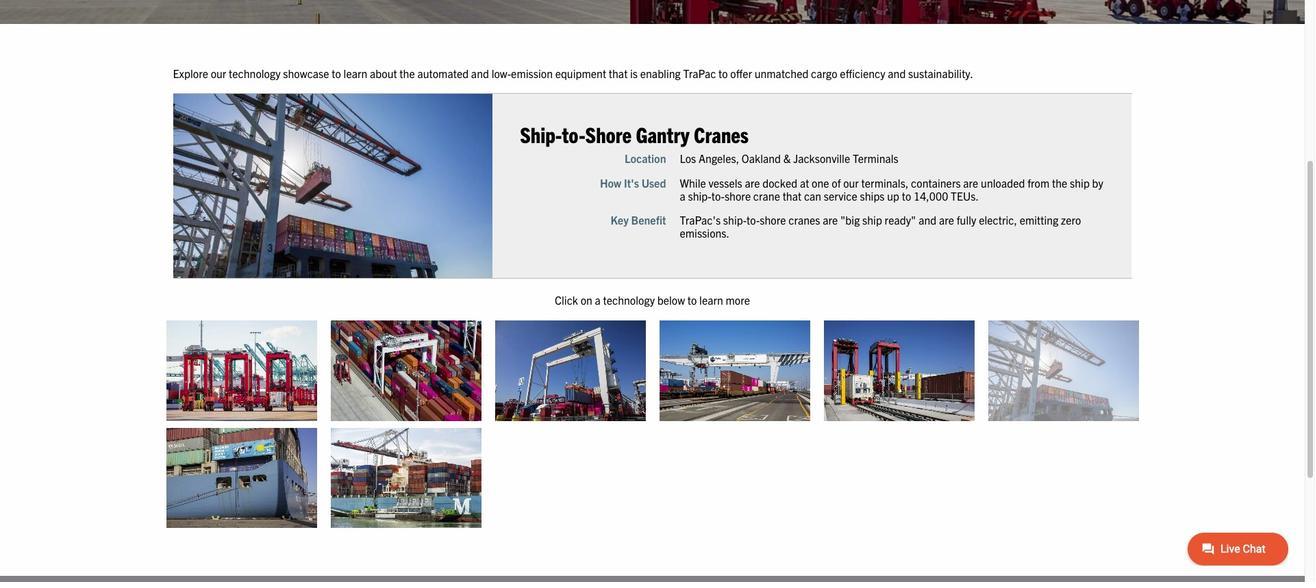Task type: locate. For each thing, give the bounding box(es) containing it.
ship inside while vessels are docked at one of our terminals, containers are unloaded from the ship by a ship-to-shore crane that can service ships up to 14,000 teus.
[[1070, 176, 1090, 189]]

it's
[[624, 176, 639, 189]]

0 vertical spatial our
[[211, 66, 226, 80]]

1 horizontal spatial learn
[[699, 293, 723, 307]]

our right explore at the left of the page
[[211, 66, 226, 80]]

1 vertical spatial to-
[[711, 189, 725, 203]]

and down the 14,000
[[919, 213, 936, 227]]

unmatched
[[755, 66, 809, 80]]

is
[[630, 66, 638, 80]]

1 horizontal spatial ship-
[[723, 213, 747, 227]]

1 horizontal spatial and
[[888, 66, 906, 80]]

one
[[812, 176, 829, 189]]

&
[[783, 152, 791, 165]]

ship left by
[[1070, 176, 1090, 189]]

shore
[[725, 189, 751, 203], [760, 213, 786, 227]]

0 vertical spatial learn
[[344, 66, 367, 80]]

1 vertical spatial that
[[783, 189, 802, 203]]

1 vertical spatial ship-
[[723, 213, 747, 227]]

are
[[745, 176, 760, 189], [963, 176, 978, 189], [823, 213, 838, 227], [939, 213, 954, 227]]

ship- right trapac's
[[723, 213, 747, 227]]

equipment
[[555, 66, 606, 80]]

trapac's
[[680, 213, 721, 227]]

unloaded
[[981, 176, 1025, 189]]

0 horizontal spatial shore
[[725, 189, 751, 203]]

enabling
[[640, 66, 681, 80]]

terminals,
[[861, 176, 908, 189]]

shore inside while vessels are docked at one of our terminals, containers are unloaded from the ship by a ship-to-shore crane that can service ships up to 14,000 teus.
[[725, 189, 751, 203]]

are down oakland
[[745, 176, 760, 189]]

to- down explore our technology showcase to learn about the automated and low-emission equipment that is enabling trapac to offer unmatched cargo efficiency and sustainability.
[[562, 121, 585, 147]]

the right about
[[400, 66, 415, 80]]

to right below
[[688, 293, 697, 307]]

0 vertical spatial technology
[[229, 66, 281, 80]]

low-
[[492, 66, 511, 80]]

1 horizontal spatial shore
[[760, 213, 786, 227]]

emission
[[511, 66, 553, 80]]

learn left about
[[344, 66, 367, 80]]

learn left "more"
[[699, 293, 723, 307]]

0 horizontal spatial the
[[400, 66, 415, 80]]

0 vertical spatial ship
[[1070, 176, 1090, 189]]

to-
[[562, 121, 585, 147], [711, 189, 725, 203], [747, 213, 760, 227]]

0 horizontal spatial a
[[595, 293, 601, 307]]

our right of
[[843, 176, 859, 189]]

fully
[[957, 213, 976, 227]]

to- down crane
[[747, 213, 760, 227]]

explore our technology showcase to learn about the automated and low-emission equipment that is enabling trapac to offer unmatched cargo efficiency and sustainability.
[[173, 66, 973, 80]]

and inside trapac's ship-to-shore cranes are "big ship ready" and are fully electric, emitting zero emissions.
[[919, 213, 936, 227]]

1 horizontal spatial that
[[783, 189, 802, 203]]

learn
[[344, 66, 367, 80], [699, 293, 723, 307]]

1 horizontal spatial a
[[680, 189, 685, 203]]

0 vertical spatial shore
[[725, 189, 751, 203]]

1 horizontal spatial technology
[[603, 293, 655, 307]]

0 horizontal spatial to-
[[562, 121, 585, 147]]

ship- up trapac's
[[688, 189, 711, 203]]

key benefit
[[611, 213, 666, 227]]

and for ready"
[[919, 213, 936, 227]]

jacksonville
[[793, 152, 850, 165]]

ship-
[[688, 189, 711, 203], [723, 213, 747, 227]]

ship right "big
[[862, 213, 882, 227]]

1 horizontal spatial ship
[[1070, 176, 1090, 189]]

0 vertical spatial that
[[609, 66, 628, 80]]

to inside while vessels are docked at one of our terminals, containers are unloaded from the ship by a ship-to-shore crane that can service ships up to 14,000 teus.
[[902, 189, 911, 203]]

0 horizontal spatial learn
[[344, 66, 367, 80]]

gantry
[[636, 121, 690, 147]]

that
[[609, 66, 628, 80], [783, 189, 802, 203]]

our
[[211, 66, 226, 80], [843, 176, 859, 189]]

and for automated
[[471, 66, 489, 80]]

the
[[400, 66, 415, 80], [1052, 176, 1067, 189]]

0 horizontal spatial that
[[609, 66, 628, 80]]

and left low- on the top left of page
[[471, 66, 489, 80]]

a up trapac's
[[680, 189, 685, 203]]

a right on
[[595, 293, 601, 307]]

ship
[[1070, 176, 1090, 189], [862, 213, 882, 227]]

1 horizontal spatial the
[[1052, 176, 1067, 189]]

technology
[[229, 66, 281, 80], [603, 293, 655, 307]]

that left is
[[609, 66, 628, 80]]

0 horizontal spatial ship-
[[688, 189, 711, 203]]

ship-
[[520, 121, 562, 147]]

can
[[804, 189, 821, 203]]

are left "big
[[823, 213, 838, 227]]

to- right while
[[711, 189, 725, 203]]

vessels
[[709, 176, 742, 189]]

2 horizontal spatial and
[[919, 213, 936, 227]]

docked
[[762, 176, 797, 189]]

service
[[824, 189, 857, 203]]

at
[[800, 176, 809, 189]]

the right from
[[1052, 176, 1067, 189]]

while vessels are docked at one of our terminals, containers are unloaded from the ship by a ship-to-shore crane that can service ships up to 14,000 teus.
[[680, 176, 1103, 203]]

that left can
[[783, 189, 802, 203]]

1 vertical spatial a
[[595, 293, 601, 307]]

0 horizontal spatial and
[[471, 66, 489, 80]]

to right the up
[[902, 189, 911, 203]]

oakland
[[742, 152, 781, 165]]

ship-to-shore gantry cranes
[[520, 121, 749, 147]]

0 horizontal spatial ship
[[862, 213, 882, 227]]

and right 'efficiency'
[[888, 66, 906, 80]]

and
[[471, 66, 489, 80], [888, 66, 906, 80], [919, 213, 936, 227]]

1 vertical spatial the
[[1052, 176, 1067, 189]]

to
[[332, 66, 341, 80], [719, 66, 728, 80], [902, 189, 911, 203], [688, 293, 697, 307]]

more
[[726, 293, 750, 307]]

1 vertical spatial our
[[843, 176, 859, 189]]

footer
[[0, 576, 1305, 582]]

0 horizontal spatial technology
[[229, 66, 281, 80]]

trapac los angeles automated radiation scanning image
[[824, 320, 974, 421]]

1 horizontal spatial to-
[[711, 189, 725, 203]]

of
[[832, 176, 841, 189]]

shore left crane
[[725, 189, 751, 203]]

a
[[680, 189, 685, 203], [595, 293, 601, 307]]

1 vertical spatial shore
[[760, 213, 786, 227]]

trapac's ship-to-shore cranes are "big ship ready" and are fully electric, emitting zero emissions.
[[680, 213, 1081, 240]]

0 vertical spatial a
[[680, 189, 685, 203]]

2 vertical spatial to-
[[747, 213, 760, 227]]

ready"
[[885, 213, 916, 227]]

0 vertical spatial ship-
[[688, 189, 711, 203]]

trapac los angeles automated stacking crane image
[[330, 320, 481, 421]]

to right showcase
[[332, 66, 341, 80]]

location
[[625, 152, 666, 165]]

2 horizontal spatial to-
[[747, 213, 760, 227]]

1 vertical spatial ship
[[862, 213, 882, 227]]

click
[[555, 293, 578, 307]]

automated
[[417, 66, 469, 80]]

our inside while vessels are docked at one of our terminals, containers are unloaded from the ship by a ship-to-shore crane that can service ships up to 14,000 teus.
[[843, 176, 859, 189]]

technology left showcase
[[229, 66, 281, 80]]

that inside while vessels are docked at one of our terminals, containers are unloaded from the ship by a ship-to-shore crane that can service ships up to 14,000 teus.
[[783, 189, 802, 203]]

0 vertical spatial the
[[400, 66, 415, 80]]

14,000
[[914, 189, 948, 203]]

technology left below
[[603, 293, 655, 307]]

shore down crane
[[760, 213, 786, 227]]

1 horizontal spatial our
[[843, 176, 859, 189]]



Task type: describe. For each thing, give the bounding box(es) containing it.
how
[[600, 176, 621, 189]]

how it's used
[[600, 176, 666, 189]]

to- inside trapac's ship-to-shore cranes are "big ship ready" and are fully electric, emitting zero emissions.
[[747, 213, 760, 227]]

to- inside while vessels are docked at one of our terminals, containers are unloaded from the ship by a ship-to-shore crane that can service ships up to 14,000 teus.
[[711, 189, 725, 203]]

terminals
[[853, 152, 898, 165]]

by
[[1092, 176, 1103, 189]]

efficiency
[[840, 66, 885, 80]]

los angeles, oakland & jacksonville terminals
[[680, 152, 898, 165]]

sustainability.
[[908, 66, 973, 80]]

about
[[370, 66, 397, 80]]

click on a technology below to learn more
[[555, 293, 750, 307]]

ships
[[860, 189, 885, 203]]

offer
[[730, 66, 752, 80]]

0 vertical spatial to-
[[562, 121, 585, 147]]

ship-to-shore gantry cranes main content
[[159, 65, 1315, 535]]

benefit
[[631, 213, 666, 227]]

emissions.
[[680, 226, 729, 240]]

showcase
[[283, 66, 329, 80]]

explore
[[173, 66, 208, 80]]

electric,
[[979, 213, 1017, 227]]

are left unloaded
[[963, 176, 978, 189]]

los
[[680, 152, 696, 165]]

shore
[[585, 121, 632, 147]]

below
[[657, 293, 685, 307]]

emitting
[[1020, 213, 1058, 227]]

containers
[[911, 176, 961, 189]]

crane
[[753, 189, 780, 203]]

ship inside trapac's ship-to-shore cranes are "big ship ready" and are fully electric, emitting zero emissions.
[[862, 213, 882, 227]]

cranes
[[694, 121, 749, 147]]

used
[[642, 176, 666, 189]]

to left "offer"
[[719, 66, 728, 80]]

ship- inside trapac's ship-to-shore cranes are "big ship ready" and are fully electric, emitting zero emissions.
[[723, 213, 747, 227]]

0 horizontal spatial our
[[211, 66, 226, 80]]

from
[[1027, 176, 1049, 189]]

angeles,
[[699, 152, 739, 165]]

cranes
[[788, 213, 820, 227]]

are left fully
[[939, 213, 954, 227]]

shore inside trapac's ship-to-shore cranes are "big ship ready" and are fully electric, emitting zero emissions.
[[760, 213, 786, 227]]

1 vertical spatial learn
[[699, 293, 723, 307]]

the inside while vessels are docked at one of our terminals, containers are unloaded from the ship by a ship-to-shore crane that can service ships up to 14,000 teus.
[[1052, 176, 1067, 189]]

ship- inside while vessels are docked at one of our terminals, containers are unloaded from the ship by a ship-to-shore crane that can service ships up to 14,000 teus.
[[688, 189, 711, 203]]

cargo
[[811, 66, 837, 80]]

while
[[680, 176, 706, 189]]

teus.
[[951, 189, 979, 203]]

up
[[887, 189, 899, 203]]

a inside while vessels are docked at one of our terminals, containers are unloaded from the ship by a ship-to-shore crane that can service ships up to 14,000 teus.
[[680, 189, 685, 203]]

on
[[581, 293, 592, 307]]

zero
[[1061, 213, 1081, 227]]

"big
[[840, 213, 860, 227]]

trapac
[[683, 66, 716, 80]]

key
[[611, 213, 629, 227]]

1 vertical spatial technology
[[603, 293, 655, 307]]



Task type: vqa. For each thing, say whether or not it's contained in the screenshot.
below,
no



